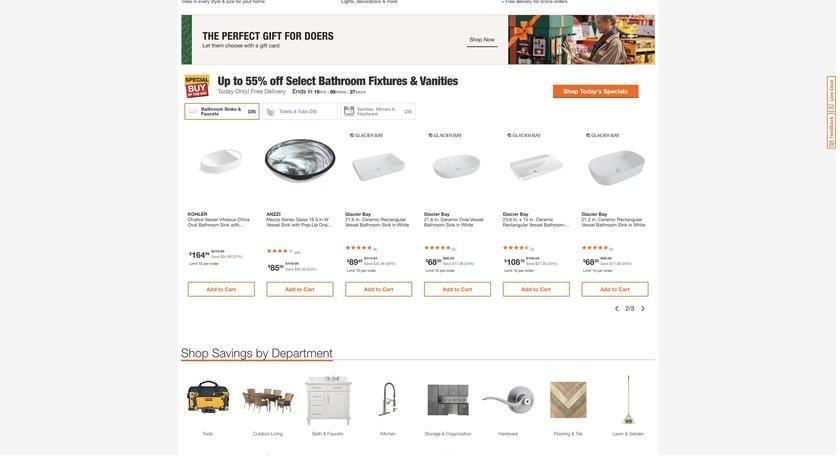 Task type: describe. For each thing, give the bounding box(es) containing it.
bathroom inside the kohler chalice vessel vitreous china oval bathroom sink with storage deck in white
[[199, 222, 219, 228]]

) down glacier bay 21.6 in. ceramic oval vessel bathroom sink in white
[[455, 247, 456, 251]]

outdoor living link
[[241, 430, 295, 438]]

& right bath
[[324, 431, 326, 437]]

38 for rectangular
[[608, 256, 612, 260]]

vanities
[[420, 74, 458, 88]]

1 vertical spatial faucets
[[328, 431, 344, 437]]

to for glacier bay 23.6 in. x 15 in. ceramic rectangular vessel bathroom sink in white
[[534, 286, 539, 293]]

2 : from the left
[[348, 89, 349, 95]]

slumber
[[272, 228, 289, 233]]

lawn & garden link
[[602, 430, 656, 438]]

per for glacier bay 21.6 in. ceramic oval vessel bathroom sink in white
[[440, 269, 446, 273]]

( 5 )
[[452, 247, 456, 251]]

cart for chalice vessel vitreous china oval bathroom sink with storage deck in white
[[225, 286, 236, 293]]

49
[[302, 267, 306, 272]]

vessel inside anzzi mezzo series glass 16.5 in w vessel sink with pop-up drain in slumber wisp
[[267, 222, 280, 228]]

20 for 21.6 in. ceramic rectangular vessel bathroom sink in white
[[387, 262, 391, 266]]

next slide image
[[641, 306, 646, 312]]

shop today's specials link
[[553, 85, 639, 97]]

mezzo
[[267, 217, 280, 223]]

kitchen
[[381, 431, 396, 437]]

$ 108 19 $ 135 . 24 save $ 27 . 05 ( 20 %) limit 10 per order
[[505, 256, 558, 273]]

cart for 21.2 in. ceramic rectangular vessel bathroom sink in white
[[619, 286, 630, 293]]

& left vanities
[[411, 74, 418, 88]]

17 for rectangular
[[612, 262, 616, 266]]

hrs
[[320, 89, 327, 95]]

to for anzzi mezzo series glass 16.5 in w vessel sink with pop-up drain in slumber wisp
[[297, 286, 302, 293]]

%) inside $ 164 99 $ 219 . 98 save $ 54 . 99 ( 25 %) limit 10 per order
[[238, 255, 242, 259]]

flooring & tile link
[[542, 430, 595, 438]]

department
[[272, 346, 333, 360]]

1 vertical spatial storage
[[425, 431, 441, 437]]

lawn & garden savings image
[[602, 374, 656, 427]]

white inside the kohler chalice vessel vitreous china oval bathroom sink with storage deck in white
[[223, 228, 235, 233]]

$ 68 30 $ 85 . 38 save $ 17 . 08 ( 20 %) limit 10 per order for oval
[[426, 256, 474, 273]]

by
[[256, 346, 269, 360]]

89
[[349, 258, 358, 267]]

05 inside '$ 108 19 $ 135 . 24 save $ 27 . 05 ( 20 %) limit 10 per order'
[[543, 262, 547, 266]]

feedback link image
[[828, 113, 837, 149]]

) up $ 85 50 $ 170 . 99 save $ 85 . 49 ( 50 %)
[[299, 250, 300, 255]]

rectangular for 89
[[381, 217, 406, 223]]

%) for glacier bay 23.6 in. x 15 in. ceramic rectangular vessel bathroom sink in white
[[553, 262, 558, 266]]

china
[[238, 217, 250, 223]]

bathroom inside bathroom sinks & faucets
[[201, 106, 223, 112]]

oval for in
[[460, 217, 469, 223]]

0 horizontal spatial 24
[[295, 250, 299, 255]]

free delivery
[[251, 88, 286, 95]]

$ 164 99 $ 219 . 98 save $ 54 . 99 ( 25 %) limit 10 per order
[[190, 249, 242, 266]]

add for glacier bay 21.2 in. ceramic rectangular vessel bathroom sink in white
[[601, 286, 611, 293]]

10 inside $ 164 99 $ 219 . 98 save $ 54 . 99 ( 25 %) limit 10 per order
[[199, 262, 203, 266]]

25
[[234, 255, 238, 259]]

10 for glacier bay 21.6 in. ceramic oval vessel bathroom sink in white
[[435, 269, 439, 273]]

glass
[[296, 217, 308, 223]]

tools link
[[181, 430, 235, 438]]

live chat image
[[828, 76, 837, 112]]

23.6
[[503, 217, 512, 223]]

164
[[192, 251, 205, 260]]

1 horizontal spatial 2
[[626, 305, 629, 312]]

storage inside the kohler chalice vessel vitreous china oval bathroom sink with storage deck in white
[[188, 228, 204, 233]]

bath & faucets link
[[301, 430, 355, 438]]

white inside glacier bay 23.6 in. x 15 in. ceramic rectangular vessel bathroom sink in white
[[519, 228, 531, 233]]

/
[[629, 305, 631, 312]]

( inside toilets & tubs ( 28 )
[[309, 109, 311, 114]]

drain
[[319, 222, 330, 228]]

23.6 in. x 15 in. ceramic rectangular vessel bathroom sink in white image
[[500, 125, 573, 198]]

cart for 21.6 in. ceramic oval vessel bathroom sink in white
[[461, 286, 472, 293]]

$ 68 30 $ 85 . 38 save $ 17 . 08 ( 20 %) limit 10 per order for rectangular
[[584, 256, 632, 273]]

sinks
[[225, 106, 237, 112]]

deck
[[206, 228, 216, 233]]

shop
[[181, 346, 209, 360]]

$ 85 50 $ 170 . 99 save $ 85 . 49 ( 50 %)
[[268, 262, 317, 273]]

select
[[286, 74, 316, 88]]

add for glacier bay 21.6 in. ceramic rectangular vessel bathroom sink in white
[[364, 286, 375, 293]]

kohler chalice vessel vitreous china oval bathroom sink with storage deck in white
[[188, 212, 250, 233]]

mins
[[336, 89, 346, 95]]

toilets & tubs ( 28 )
[[279, 108, 317, 114]]

in. for 23.6 in. x 15 in. ceramic rectangular vessel bathroom sink in white
[[514, 217, 519, 223]]

in. for 21.6 in. ceramic rectangular vessel bathroom sink in white
[[356, 217, 361, 223]]

38 for oval
[[451, 256, 455, 260]]

ends in 15 hrs : 05 mins : 27 secs
[[293, 88, 366, 95]]

bay for 21.6 in. ceramic oval vessel bathroom sink in white
[[442, 212, 450, 217]]

10 for glacier bay 23.6 in. x 15 in. ceramic rectangular vessel bathroom sink in white
[[514, 269, 518, 273]]

fixtures
[[369, 74, 408, 88]]

limit inside $ 164 99 $ 219 . 98 save $ 54 . 99 ( 25 %) limit 10 per order
[[190, 262, 198, 266]]

save inside $ 85 50 $ 170 . 99 save $ 85 . 49 ( 50 %)
[[286, 267, 294, 272]]

30 for 21.2 in. ceramic rectangular vessel bathroom sink in white
[[595, 259, 599, 264]]

05 inside ends in 15 hrs : 05 mins : 27 secs
[[331, 89, 336, 95]]

1 horizontal spatial 50
[[308, 267, 312, 272]]

( 4 )
[[373, 247, 377, 251]]

81
[[374, 256, 378, 260]]

$ 89 45 $ 111 . 81 save $ 22 . 36 ( 20 %) limit 10 per order
[[347, 256, 396, 273]]

to for glacier bay 21.6 in. ceramic oval vessel bathroom sink in white
[[455, 286, 460, 293]]

add to cart button for 21.6 in. ceramic rectangular vessel bathroom sink in white
[[346, 282, 412, 297]]

add for kohler chalice vessel vitreous china oval bathroom sink with storage deck in white
[[207, 286, 217, 293]]

limit for 23.6 in. x 15 in. ceramic rectangular vessel bathroom sink in white
[[505, 269, 513, 273]]

blinds & window treatment savings image
[[542, 454, 595, 456]]

kohler
[[188, 212, 208, 217]]

10 for glacier bay 21.2 in. ceramic rectangular vessel bathroom sink in white
[[593, 269, 597, 273]]

ceramic inside glacier bay 23.6 in. x 15 in. ceramic rectangular vessel bathroom sink in white
[[536, 217, 554, 223]]

glacier for 21.6 in. ceramic oval vessel bathroom sink in white
[[424, 212, 440, 217]]

bathroom inside glacier bay 21.6 in. ceramic oval vessel bathroom sink in white
[[424, 222, 445, 228]]

anzzi mezzo series glass 16.5 in w vessel sink with pop-up drain in slumber wisp
[[267, 212, 330, 233]]

add for glacier bay 23.6 in. x 15 in. ceramic rectangular vessel bathroom sink in white
[[522, 286, 532, 293]]

living
[[271, 431, 283, 437]]

170
[[288, 262, 294, 266]]

oval for storage
[[188, 222, 197, 228]]

organization
[[446, 431, 472, 437]]

24 inside '$ 108 19 $ 135 . 24 save $ 27 . 05 ( 20 %) limit 10 per order'
[[536, 256, 540, 260]]

99 inside $ 85 50 $ 170 . 99 save $ 85 . 49 ( 50 %)
[[295, 262, 299, 266]]

108
[[507, 258, 521, 267]]

5
[[453, 247, 455, 251]]

55%
[[246, 74, 267, 88]]

glacier bay 21.6 in. ceramic rectangular vessel bathroom sink in white
[[346, 212, 409, 228]]

toilets
[[279, 108, 293, 114]]

faucets inside bathroom sinks & faucets
[[201, 111, 219, 117]]

21.6 for 68
[[424, 217, 433, 223]]

4 in. from the left
[[530, 217, 535, 223]]

storage savings image
[[422, 374, 475, 427]]

chalice
[[188, 217, 203, 223]]

tile
[[576, 431, 583, 437]]

vessel inside 'glacier bay 21.2 in. ceramic rectangular vessel bathroom sink in white'
[[582, 222, 595, 228]]

68 for 21.6 in. ceramic oval vessel bathroom sink in white
[[428, 258, 437, 267]]

add to cart button for 21.6 in. ceramic oval vessel bathroom sink in white
[[424, 282, 491, 297]]

off
[[270, 74, 283, 88]]

to for glacier bay 21.6 in. ceramic rectangular vessel bathroom sink in white
[[376, 286, 381, 293]]

0 vertical spatial 3
[[611, 247, 613, 251]]

& inside vanities, mirrors & hardware
[[392, 106, 395, 112]]

( inside $ 164 99 $ 219 . 98 save $ 54 . 99 ( 25 %) limit 10 per order
[[233, 255, 234, 259]]

vanities,
[[358, 106, 375, 112]]

2 / 3
[[626, 305, 635, 312]]

135
[[529, 256, 535, 260]]

w
[[324, 217, 329, 223]]

( 2 )
[[531, 247, 535, 251]]

glacier for 21.6 in. ceramic rectangular vessel bathroom sink in white
[[346, 212, 361, 217]]

0 horizontal spatial 50
[[280, 264, 284, 269]]

storage & organization link
[[422, 430, 475, 438]]

up inside anzzi mezzo series glass 16.5 in w vessel sink with pop-up drain in slumber wisp
[[312, 222, 318, 228]]

savings
[[212, 346, 253, 360]]

28 for vanities, mirrors & hardware
[[406, 109, 411, 114]]

1 : from the left
[[328, 89, 329, 95]]

add to cart button for chalice vessel vitreous china oval bathroom sink with storage deck in white
[[188, 282, 255, 297]]

& inside bathroom sinks & faucets
[[238, 106, 241, 112]]

ends in
[[293, 88, 313, 95]]

bathroom inside glacier bay 23.6 in. x 15 in. ceramic rectangular vessel bathroom sink in white
[[544, 222, 565, 228]]

vanities, mirrors & hardware
[[358, 106, 395, 117]]

bath
[[313, 431, 322, 437]]

in inside the kohler chalice vessel vitreous china oval bathroom sink with storage deck in white
[[218, 228, 221, 233]]

up to 55% off select bathroom fixtures & vanities
[[218, 74, 458, 88]]

45
[[358, 259, 363, 264]]

4
[[374, 247, 376, 251]]

hardware inside vanities, mirrors & hardware
[[358, 111, 378, 117]]

& left organization
[[442, 431, 445, 437]]

cart for 21.6 in. ceramic rectangular vessel bathroom sink in white
[[383, 286, 394, 293]]

21.6 in. ceramic oval vessel bathroom sink in white image
[[421, 125, 495, 198]]

( inside $ 89 45 $ 111 . 81 save $ 22 . 36 ( 20 %) limit 10 per order
[[386, 262, 387, 266]]

vessel inside glacier bay 21.6 in. ceramic oval vessel bathroom sink in white
[[471, 217, 484, 223]]

rectangular inside glacier bay 23.6 in. x 15 in. ceramic rectangular vessel bathroom sink in white
[[503, 222, 528, 228]]

bay for 23.6 in. x 15 in. ceramic rectangular vessel bathroom sink in white
[[520, 212, 529, 217]]

%) for glacier bay 21.6 in. ceramic rectangular vessel bathroom sink in white
[[391, 262, 396, 266]]

order for glacier bay 21.6 in. ceramic oval vessel bathroom sink in white
[[447, 269, 455, 273]]

lawn & garden
[[613, 431, 644, 437]]

white for 21.2 in. ceramic rectangular vessel bathroom sink in white
[[634, 222, 646, 228]]

1 horizontal spatial 3
[[631, 305, 635, 312]]

glacier bay 21.6 in. ceramic oval vessel bathroom sink in white
[[424, 212, 484, 228]]

per for glacier bay 23.6 in. x 15 in. ceramic rectangular vessel bathroom sink in white
[[519, 269, 524, 273]]

outdoor living
[[253, 431, 283, 437]]

15 inside glacier bay 23.6 in. x 15 in. ceramic rectangular vessel bathroom sink in white
[[524, 217, 529, 223]]

garden
[[630, 431, 644, 437]]

bath & faucet savings image
[[301, 374, 355, 427]]

limit for 21.6 in. ceramic oval vessel bathroom sink in white
[[426, 269, 434, 273]]

19
[[521, 259, 525, 264]]



Task type: locate. For each thing, give the bounding box(es) containing it.
sink for 21.2 in. ceramic rectangular vessel bathroom sink in white
[[619, 222, 628, 228]]

111
[[367, 256, 373, 260]]

2 $ 68 30 $ 85 . 38 save $ 17 . 08 ( 20 %) limit 10 per order from the left
[[584, 256, 632, 273]]

the perfect gift for doers - let them choose with a gift card. shop now image
[[181, 15, 656, 65]]

15 inside ends in 15 hrs : 05 mins : 27 secs
[[314, 89, 320, 95]]

order inside '$ 108 19 $ 135 . 24 save $ 27 . 05 ( 20 %) limit 10 per order'
[[525, 269, 534, 273]]

%) for glacier bay 21.6 in. ceramic oval vessel bathroom sink in white
[[470, 262, 474, 266]]

tubs
[[298, 108, 308, 114]]

ceramic inside 'glacier bay 21.2 in. ceramic rectangular vessel bathroom sink in white'
[[599, 217, 616, 223]]

2 glacier from the left
[[424, 212, 440, 217]]

save for glacier bay 23.6 in. x 15 in. ceramic rectangular vessel bathroom sink in white
[[527, 262, 535, 266]]

5 in. from the left
[[592, 217, 597, 223]]

2 horizontal spatial 99
[[295, 262, 299, 266]]

4 cart from the left
[[461, 286, 472, 293]]

21.2
[[582, 217, 591, 223]]

1 horizontal spatial 38
[[608, 256, 612, 260]]

2 38 from the left
[[608, 256, 612, 260]]

add to cart for kohler chalice vessel vitreous china oval bathroom sink with storage deck in white
[[207, 286, 236, 293]]

2 add to cart button from the left
[[267, 282, 334, 297]]

add to cart for glacier bay 21.2 in. ceramic rectangular vessel bathroom sink in white
[[601, 286, 630, 293]]

1 28 from the left
[[249, 109, 255, 114]]

15 right x
[[524, 217, 529, 223]]

0 horizontal spatial 15
[[314, 89, 320, 95]]

sink inside glacier bay 21.6 in. ceramic oval vessel bathroom sink in white
[[446, 222, 455, 228]]

save for glacier bay 21.6 in. ceramic rectangular vessel bathroom sink in white
[[365, 262, 373, 266]]

white inside 'glacier bay 21.2 in. ceramic rectangular vessel bathroom sink in white'
[[634, 222, 646, 228]]

order inside $ 89 45 $ 111 . 81 save $ 22 . 36 ( 20 %) limit 10 per order
[[368, 269, 376, 273]]

per
[[204, 262, 209, 266], [361, 269, 367, 273], [440, 269, 446, 273], [519, 269, 524, 273], [598, 269, 603, 273]]

0 horizontal spatial ( 28 )
[[248, 109, 256, 114]]

with
[[231, 222, 240, 228], [292, 222, 300, 228]]

3 add from the left
[[364, 286, 375, 293]]

order down ( 3 )
[[604, 269, 613, 273]]

add for glacier bay 21.6 in. ceramic oval vessel bathroom sink in white
[[443, 286, 453, 293]]

order down 22
[[368, 269, 376, 273]]

0 horizontal spatial hardware
[[358, 111, 378, 117]]

order inside $ 164 99 $ 219 . 98 save $ 54 . 99 ( 25 %) limit 10 per order
[[210, 262, 219, 266]]

1 bay from the left
[[363, 212, 371, 217]]

1 30 from the left
[[437, 259, 442, 264]]

glacier bay 23.6 in. x 15 in. ceramic rectangular vessel bathroom sink in white
[[503, 212, 565, 233]]

28
[[249, 109, 255, 114], [311, 109, 316, 114], [406, 109, 411, 114]]

0 horizontal spatial rectangular
[[381, 217, 406, 223]]

15 right ends in
[[314, 89, 320, 95]]

in.
[[356, 217, 361, 223], [435, 217, 440, 223], [514, 217, 519, 223], [530, 217, 535, 223], [592, 217, 597, 223]]

& right mirrors
[[392, 106, 395, 112]]

up
[[218, 74, 231, 88], [312, 222, 318, 228]]

28 right tubs
[[311, 109, 316, 114]]

) down 'glacier bay 21.2 in. ceramic rectangular vessel bathroom sink in white'
[[613, 247, 614, 251]]

sink inside glacier bay 21.6 in. ceramic rectangular vessel bathroom sink in white
[[382, 222, 391, 228]]

50 left 170
[[280, 264, 284, 269]]

16.5
[[309, 217, 318, 223]]

%) inside $ 85 50 $ 170 . 99 save $ 85 . 49 ( 50 %)
[[312, 267, 317, 272]]

( 24 )
[[294, 250, 300, 255]]

oval
[[460, 217, 469, 223], [188, 222, 197, 228]]

24 up $ 85 50 $ 170 . 99 save $ 85 . 49 ( 50 %)
[[295, 250, 299, 255]]

3 left next slide image
[[631, 305, 635, 312]]

%) inside $ 89 45 $ 111 . 81 save $ 22 . 36 ( 20 %) limit 10 per order
[[391, 262, 396, 266]]

sink inside glacier bay 23.6 in. x 15 in. ceramic rectangular vessel bathroom sink in white
[[503, 228, 512, 233]]

3
[[611, 247, 613, 251], [631, 305, 635, 312]]

shop savings by department
[[181, 346, 333, 360]]

1 vertical spatial up
[[312, 222, 318, 228]]

with inside anzzi mezzo series glass 16.5 in w vessel sink with pop-up drain in slumber wisp
[[292, 222, 300, 228]]

50 right the 49
[[308, 267, 312, 272]]

faucets left sinks
[[201, 111, 219, 117]]

1 horizontal spatial hardware
[[499, 431, 518, 437]]

oval inside the kohler chalice vessel vitreous china oval bathroom sink with storage deck in white
[[188, 222, 197, 228]]

order down 135
[[525, 269, 534, 273]]

1 vertical spatial hardware
[[499, 431, 518, 437]]

1 vertical spatial 27
[[538, 262, 542, 266]]

per inside $ 164 99 $ 219 . 98 save $ 54 . 99 ( 25 %) limit 10 per order
[[204, 262, 209, 266]]

add to cart button for 23.6 in. x 15 in. ceramic rectangular vessel bathroom sink in white
[[503, 282, 570, 297]]

1 vertical spatial 15
[[524, 217, 529, 223]]

per inside '$ 108 19 $ 135 . 24 save $ 27 . 05 ( 20 %) limit 10 per order'
[[519, 269, 524, 273]]

in inside glacier bay 21.6 in. ceramic oval vessel bathroom sink in white
[[457, 222, 460, 228]]

today only! free delivery
[[218, 88, 286, 95]]

vessel inside glacier bay 23.6 in. x 15 in. ceramic rectangular vessel bathroom sink in white
[[530, 222, 543, 228]]

27 inside '$ 108 19 $ 135 . 24 save $ 27 . 05 ( 20 %) limit 10 per order'
[[538, 262, 542, 266]]

limit inside '$ 108 19 $ 135 . 24 save $ 27 . 05 ( 20 %) limit 10 per order'
[[505, 269, 513, 273]]

17 down ( 5 ) at the right
[[455, 262, 459, 266]]

per for glacier bay 21.2 in. ceramic rectangular vessel bathroom sink in white
[[598, 269, 603, 273]]

2 ( 28 ) from the left
[[405, 109, 412, 114]]

in
[[320, 217, 323, 223], [393, 222, 396, 228], [457, 222, 460, 228], [629, 222, 633, 228], [218, 228, 221, 233], [267, 228, 270, 233], [514, 228, 517, 233]]

in inside 'glacier bay 21.2 in. ceramic rectangular vessel bathroom sink in white'
[[629, 222, 633, 228]]

30 for 21.6 in. ceramic oval vessel bathroom sink in white
[[437, 259, 442, 264]]

( 28 ) right mirrors
[[405, 109, 412, 114]]

50
[[280, 264, 284, 269], [308, 267, 312, 272]]

0 horizontal spatial 08
[[460, 262, 464, 266]]

0 horizontal spatial $ 68 30 $ 85 . 38 save $ 17 . 08 ( 20 %) limit 10 per order
[[426, 256, 474, 273]]

2 28 from the left
[[311, 109, 316, 114]]

0 vertical spatial 27
[[350, 89, 356, 95]]

glacier for 21.2 in. ceramic rectangular vessel bathroom sink in white
[[582, 212, 598, 217]]

3 20 from the left
[[549, 262, 553, 266]]

ceramic up ( 4 )
[[362, 217, 380, 223]]

special buy logo image
[[185, 75, 210, 98]]

3 in. from the left
[[514, 217, 519, 223]]

3 bay from the left
[[520, 212, 529, 217]]

20 inside $ 89 45 $ 111 . 81 save $ 22 . 36 ( 20 %) limit 10 per order
[[387, 262, 391, 266]]

1 horizontal spatial up
[[312, 222, 318, 228]]

6 add from the left
[[601, 286, 611, 293]]

( 28 ) for bathroom sinks & faucets
[[248, 109, 256, 114]]

: right mins
[[348, 89, 349, 95]]

3 cart from the left
[[383, 286, 394, 293]]

save inside '$ 108 19 $ 135 . 24 save $ 27 . 05 ( 20 %) limit 10 per order'
[[527, 262, 535, 266]]

3 28 from the left
[[406, 109, 411, 114]]

mezzo series glass 16.5 in w vessel sink with pop-up drain in slumber wisp image
[[263, 125, 337, 198]]

( 28 ) for vanities, mirrors & hardware
[[405, 109, 412, 114]]

1 cart from the left
[[225, 286, 236, 293]]

flooring & tile savings image
[[542, 374, 595, 427]]

previous slide image
[[615, 306, 620, 312]]

2 68 from the left
[[586, 258, 595, 267]]

10 for glacier bay 21.6 in. ceramic rectangular vessel bathroom sink in white
[[356, 269, 360, 273]]

) down the today only! free delivery
[[255, 109, 256, 114]]

1 horizontal spatial with
[[292, 222, 300, 228]]

&
[[411, 74, 418, 88], [238, 106, 241, 112], [392, 106, 395, 112], [294, 108, 297, 114], [324, 431, 326, 437], [442, 431, 445, 437], [572, 431, 575, 437], [625, 431, 628, 437]]

38 down ( 3 )
[[608, 256, 612, 260]]

order for glacier bay 21.2 in. ceramic rectangular vessel bathroom sink in white
[[604, 269, 613, 273]]

1 horizontal spatial 15
[[524, 217, 529, 223]]

10 inside $ 89 45 $ 111 . 81 save $ 22 . 36 ( 20 %) limit 10 per order
[[356, 269, 360, 273]]

kitchen savings image
[[362, 374, 415, 427]]

& inside toilets & tubs ( 28 )
[[294, 108, 297, 114]]

today only!
[[218, 88, 249, 95]]

vessel inside glacier bay 21.6 in. ceramic rectangular vessel bathroom sink in white
[[346, 222, 359, 228]]

20 for 23.6 in. x 15 in. ceramic rectangular vessel bathroom sink in white
[[549, 262, 553, 266]]

20 for 21.2 in. ceramic rectangular vessel bathroom sink in white
[[623, 262, 628, 266]]

rectangular inside 'glacier bay 21.2 in. ceramic rectangular vessel bathroom sink in white'
[[617, 217, 643, 223]]

0 vertical spatial up
[[218, 74, 231, 88]]

shop today's specials
[[564, 87, 628, 95]]

1 horizontal spatial 68
[[586, 258, 595, 267]]

17 down ( 3 )
[[612, 262, 616, 266]]

sink inside 'glacier bay 21.2 in. ceramic rectangular vessel bathroom sink in white'
[[619, 222, 628, 228]]

24 right 135
[[536, 256, 540, 260]]

in. inside 'glacier bay 21.2 in. ceramic rectangular vessel bathroom sink in white'
[[592, 217, 597, 223]]

3 ceramic from the left
[[536, 217, 554, 223]]

1 horizontal spatial 27
[[538, 262, 542, 266]]

21.6 for 89
[[346, 217, 355, 223]]

2 08 from the left
[[617, 262, 621, 266]]

0 horizontal spatial 3
[[611, 247, 613, 251]]

lawn
[[613, 431, 624, 437]]

21.6 inside glacier bay 21.6 in. ceramic oval vessel bathroom sink in white
[[424, 217, 433, 223]]

glacier for 23.6 in. x 15 in. ceramic rectangular vessel bathroom sink in white
[[503, 212, 519, 217]]

2 cart from the left
[[304, 286, 315, 293]]

save inside $ 89 45 $ 111 . 81 save $ 22 . 36 ( 20 %) limit 10 per order
[[365, 262, 373, 266]]

1 horizontal spatial faucets
[[328, 431, 344, 437]]

20 inside '$ 108 19 $ 135 . 24 save $ 27 . 05 ( 20 %) limit 10 per order'
[[549, 262, 553, 266]]

cart for 23.6 in. x 15 in. ceramic rectangular vessel bathroom sink in white
[[540, 286, 551, 293]]

2 with from the left
[[292, 222, 300, 228]]

storage up paint savings "image"
[[425, 431, 441, 437]]

05
[[331, 89, 336, 95], [543, 262, 547, 266]]

1 68 from the left
[[428, 258, 437, 267]]

faucets right bath
[[328, 431, 344, 437]]

in. for 21.6 in. ceramic oval vessel bathroom sink in white
[[435, 217, 440, 223]]

2 horizontal spatial 28
[[406, 109, 411, 114]]

ceramic inside glacier bay 21.6 in. ceramic oval vessel bathroom sink in white
[[441, 217, 459, 223]]

2 ceramic from the left
[[441, 217, 459, 223]]

28 inside toilets & tubs ( 28 )
[[311, 109, 316, 114]]

38
[[451, 256, 455, 260], [608, 256, 612, 260]]

1 horizontal spatial 21.6
[[424, 217, 433, 223]]

white for 21.6 in. ceramic rectangular vessel bathroom sink in white
[[397, 222, 409, 228]]

1 horizontal spatial 99
[[228, 255, 232, 259]]

lighting image
[[241, 454, 295, 456]]

1 horizontal spatial rectangular
[[503, 222, 528, 228]]

save inside $ 164 99 $ 219 . 98 save $ 54 . 99 ( 25 %) limit 10 per order
[[211, 255, 219, 259]]

21.6
[[346, 217, 355, 223], [424, 217, 433, 223]]

05 right "19" in the right of the page
[[543, 262, 547, 266]]

ceramic inside glacier bay 21.6 in. ceramic rectangular vessel bathroom sink in white
[[362, 217, 380, 223]]

2 in. from the left
[[435, 217, 440, 223]]

oval inside glacier bay 21.6 in. ceramic oval vessel bathroom sink in white
[[460, 217, 469, 223]]

1 horizontal spatial oval
[[460, 217, 469, 223]]

0 vertical spatial storage
[[188, 228, 204, 233]]

0 horizontal spatial 28
[[249, 109, 255, 114]]

bay inside 'glacier bay 21.2 in. ceramic rectangular vessel bathroom sink in white'
[[599, 212, 608, 217]]

28 for bathroom sinks & faucets
[[249, 109, 255, 114]]

0 horizontal spatial 27
[[350, 89, 356, 95]]

up right special buy logo
[[218, 74, 231, 88]]

5 add to cart from the left
[[522, 286, 551, 293]]

%) inside '$ 108 19 $ 135 . 24 save $ 27 . 05 ( 20 %) limit 10 per order'
[[553, 262, 558, 266]]

bay inside glacier bay 21.6 in. ceramic rectangular vessel bathroom sink in white
[[363, 212, 371, 217]]

storage
[[188, 228, 204, 233], [425, 431, 441, 437]]

3 down 'glacier bay 21.2 in. ceramic rectangular vessel bathroom sink in white'
[[611, 247, 613, 251]]

order for glacier bay 21.6 in. ceramic rectangular vessel bathroom sink in white
[[368, 269, 376, 273]]

0 horizontal spatial 38
[[451, 256, 455, 260]]

in inside glacier bay 23.6 in. x 15 in. ceramic rectangular vessel bathroom sink in white
[[514, 228, 517, 233]]

white for 21.6 in. ceramic oval vessel bathroom sink in white
[[462, 222, 474, 228]]

28 down the today only! free delivery
[[249, 109, 255, 114]]

99 right 170
[[295, 262, 299, 266]]

) up 81
[[376, 247, 377, 251]]

& left tubs
[[294, 108, 297, 114]]

21.6 in. ceramic rectangular vessel bathroom sink in white image
[[342, 125, 416, 198]]

0 horizontal spatial 30
[[437, 259, 442, 264]]

1 20 from the left
[[387, 262, 391, 266]]

1 horizontal spatial 24
[[536, 256, 540, 260]]

outdoor
[[253, 431, 270, 437]]

36
[[381, 262, 385, 266]]

( inside '$ 108 19 $ 135 . 24 save $ 27 . 05 ( 20 %) limit 10 per order'
[[548, 262, 549, 266]]

outdoor living savinghs image
[[241, 374, 295, 427]]

219
[[213, 249, 219, 253]]

1 horizontal spatial 08
[[617, 262, 621, 266]]

paint savings image
[[422, 454, 475, 456]]

flooring
[[555, 431, 571, 437]]

0 horizontal spatial 2
[[532, 247, 534, 251]]

$ 68 30 $ 85 . 38 save $ 17 . 08 ( 20 %) limit 10 per order down ( 3 )
[[584, 256, 632, 273]]

& right sinks
[[238, 106, 241, 112]]

.
[[219, 249, 221, 253], [227, 255, 228, 259], [373, 256, 374, 260], [449, 256, 451, 260], [535, 256, 536, 260], [607, 256, 608, 260], [294, 262, 295, 266], [380, 262, 381, 266], [459, 262, 460, 266], [542, 262, 543, 266], [616, 262, 617, 266], [301, 267, 302, 272]]

99 right 54
[[228, 255, 232, 259]]

order down 219
[[210, 262, 219, 266]]

) right tubs
[[316, 109, 317, 114]]

( 3 )
[[610, 247, 614, 251]]

10 inside '$ 108 19 $ 135 . 24 save $ 27 . 05 ( 20 %) limit 10 per order'
[[514, 269, 518, 273]]

15
[[314, 89, 320, 95], [524, 217, 529, 223]]

1 17 from the left
[[455, 262, 459, 266]]

68 for 21.2 in. ceramic rectangular vessel bathroom sink in white
[[586, 258, 595, 267]]

2
[[532, 247, 534, 251], [626, 305, 629, 312]]

2 right "previous slide" icon
[[626, 305, 629, 312]]

anzzi
[[267, 212, 281, 217]]

1 $ 68 30 $ 85 . 38 save $ 17 . 08 ( 20 %) limit 10 per order from the left
[[426, 256, 474, 273]]

4 ceramic from the left
[[599, 217, 616, 223]]

rectangular for 68
[[617, 217, 643, 223]]

add to cart for anzzi mezzo series glass 16.5 in w vessel sink with pop-up drain in slumber wisp
[[285, 286, 315, 293]]

save for glacier bay 21.2 in. ceramic rectangular vessel bathroom sink in white
[[601, 262, 609, 266]]

sink inside anzzi mezzo series glass 16.5 in w vessel sink with pop-up drain in slumber wisp
[[281, 222, 290, 228]]

2 17 from the left
[[612, 262, 616, 266]]

per for glacier bay 21.6 in. ceramic rectangular vessel bathroom sink in white
[[361, 269, 367, 273]]

21.6 inside glacier bay 21.6 in. ceramic rectangular vessel bathroom sink in white
[[346, 217, 355, 223]]

1 horizontal spatial 30
[[595, 259, 599, 264]]

1 21.6 from the left
[[346, 217, 355, 223]]

chalice vessel vitreous china oval bathroom sink with storage deck in white image
[[185, 125, 258, 198]]

flooring & tile
[[555, 431, 583, 437]]

1 horizontal spatial 17
[[612, 262, 616, 266]]

order for glacier bay 23.6 in. x 15 in. ceramic rectangular vessel bathroom sink in white
[[525, 269, 534, 273]]

bay for 21.2 in. ceramic rectangular vessel bathroom sink in white
[[599, 212, 608, 217]]

hardware
[[358, 111, 378, 117], [499, 431, 518, 437]]

$
[[211, 249, 213, 253], [190, 252, 192, 257], [221, 255, 223, 259], [365, 256, 367, 260], [443, 256, 445, 260], [527, 256, 529, 260], [601, 256, 603, 260], [347, 259, 349, 264], [426, 259, 428, 264], [505, 259, 507, 264], [584, 259, 586, 264], [286, 262, 288, 266], [374, 262, 376, 266], [453, 262, 455, 266], [536, 262, 538, 266], [610, 262, 612, 266], [268, 264, 271, 269], [295, 267, 297, 272]]

add to cart for glacier bay 23.6 in. x 15 in. ceramic rectangular vessel bathroom sink in white
[[522, 286, 551, 293]]

to for glacier bay 21.2 in. ceramic rectangular vessel bathroom sink in white
[[612, 286, 618, 293]]

0 horizontal spatial 05
[[331, 89, 336, 95]]

in. inside glacier bay 21.6 in. ceramic oval vessel bathroom sink in white
[[435, 217, 440, 223]]

4 20 from the left
[[623, 262, 628, 266]]

rectangular
[[381, 217, 406, 223], [617, 217, 643, 223], [503, 222, 528, 228]]

per inside $ 89 45 $ 111 . 81 save $ 22 . 36 ( 20 %) limit 10 per order
[[361, 269, 367, 273]]

( 28 )
[[248, 109, 256, 114], [405, 109, 412, 114]]

1 horizontal spatial $ 68 30 $ 85 . 38 save $ 17 . 08 ( 20 %) limit 10 per order
[[584, 256, 632, 273]]

4 bay from the left
[[599, 212, 608, 217]]

2 20 from the left
[[466, 262, 470, 266]]

0 horizontal spatial 68
[[428, 258, 437, 267]]

1 horizontal spatial 05
[[543, 262, 547, 266]]

add
[[207, 286, 217, 293], [285, 286, 296, 293], [364, 286, 375, 293], [443, 286, 453, 293], [522, 286, 532, 293], [601, 286, 611, 293]]

white inside glacier bay 21.6 in. ceramic oval vessel bathroom sink in white
[[462, 222, 474, 228]]

with left pop-
[[292, 222, 300, 228]]

glacier bay 21.2 in. ceramic rectangular vessel bathroom sink in white
[[582, 212, 646, 228]]

glacier inside glacier bay 21.6 in. ceramic oval vessel bathroom sink in white
[[424, 212, 440, 217]]

5 add from the left
[[522, 286, 532, 293]]

1 38 from the left
[[451, 256, 455, 260]]

cart for mezzo series glass 16.5 in w vessel sink with pop-up drain in slumber wisp
[[304, 286, 315, 293]]

storage down "chalice"
[[188, 228, 204, 233]]

30
[[437, 259, 442, 264], [595, 259, 599, 264]]

05 right hrs
[[331, 89, 336, 95]]

0 horizontal spatial storage
[[188, 228, 204, 233]]

tools
[[203, 431, 213, 437]]

glacier inside glacier bay 23.6 in. x 15 in. ceramic rectangular vessel bathroom sink in white
[[503, 212, 519, 217]]

2 up 135
[[532, 247, 534, 251]]

: right hrs
[[328, 89, 329, 95]]

white inside glacier bay 21.6 in. ceramic rectangular vessel bathroom sink in white
[[397, 222, 409, 228]]

22
[[376, 262, 380, 266]]

bay inside glacier bay 21.6 in. ceramic oval vessel bathroom sink in white
[[442, 212, 450, 217]]

glacier inside 'glacier bay 21.2 in. ceramic rectangular vessel bathroom sink in white'
[[582, 212, 598, 217]]

storage & organization
[[425, 431, 472, 437]]

white
[[397, 222, 409, 228], [462, 222, 474, 228], [634, 222, 646, 228], [223, 228, 235, 233], [519, 228, 531, 233]]

4 add to cart from the left
[[443, 286, 472, 293]]

add to cart for glacier bay 21.6 in. ceramic oval vessel bathroom sink in white
[[443, 286, 472, 293]]

1 horizontal spatial ( 28 )
[[405, 109, 412, 114]]

3 add to cart button from the left
[[346, 282, 412, 297]]

4 add from the left
[[443, 286, 453, 293]]

) right mirrors
[[411, 109, 412, 114]]

5 add to cart button from the left
[[503, 282, 570, 297]]

pop-
[[302, 222, 312, 228]]

up left drain
[[312, 222, 318, 228]]

0 horizontal spatial 21.6
[[346, 217, 355, 223]]

( 28 ) down the today only! free delivery
[[248, 109, 256, 114]]

4 add to cart button from the left
[[424, 282, 491, 297]]

38 down ( 5 ) at the right
[[451, 256, 455, 260]]

98
[[221, 249, 225, 253]]

x
[[520, 217, 522, 223]]

hardware link
[[482, 430, 535, 438]]

3 add to cart from the left
[[364, 286, 394, 293]]

0 horizontal spatial up
[[218, 74, 231, 88]]

1 glacier from the left
[[346, 212, 361, 217]]

) up 135
[[534, 247, 535, 251]]

0 horizontal spatial with
[[231, 222, 240, 228]]

order down ( 5 ) at the right
[[447, 269, 455, 273]]

68
[[428, 258, 437, 267], [586, 258, 595, 267]]

bath & faucets
[[313, 431, 344, 437]]

1 horizontal spatial 28
[[311, 109, 316, 114]]

bay inside glacier bay 23.6 in. x 15 in. ceramic rectangular vessel bathroom sink in white
[[520, 212, 529, 217]]

54
[[223, 255, 227, 259]]

1 vertical spatial 2
[[626, 305, 629, 312]]

2 bay from the left
[[442, 212, 450, 217]]

1 with from the left
[[231, 222, 240, 228]]

0 horizontal spatial 17
[[455, 262, 459, 266]]

3 glacier from the left
[[503, 212, 519, 217]]

wisp
[[290, 228, 301, 233]]

1 horizontal spatial :
[[348, 89, 349, 95]]

) inside toilets & tubs ( 28 )
[[316, 109, 317, 114]]

to for kohler chalice vessel vitreous china oval bathroom sink with storage deck in white
[[218, 286, 223, 293]]

in. for 21.2 in. ceramic rectangular vessel bathroom sink in white
[[592, 217, 597, 223]]

with right deck
[[231, 222, 240, 228]]

0 vertical spatial 2
[[532, 247, 534, 251]]

6 add to cart from the left
[[601, 286, 630, 293]]

ceramic right x
[[536, 217, 554, 223]]

limit for 21.2 in. ceramic rectangular vessel bathroom sink in white
[[584, 269, 592, 273]]

27 right "19" in the right of the page
[[538, 262, 542, 266]]

ceramic for 21.6 in. ceramic rectangular vessel bathroom sink in white
[[362, 217, 380, 223]]

1 vertical spatial 3
[[631, 305, 635, 312]]

sink for mezzo series glass 16.5 in w vessel sink with pop-up drain in slumber wisp
[[281, 222, 290, 228]]

08 for oval
[[460, 262, 464, 266]]

sink for 21.6 in. ceramic rectangular vessel bathroom sink in white
[[382, 222, 391, 228]]

mirrors
[[376, 106, 391, 112]]

1 ceramic from the left
[[362, 217, 380, 223]]

$ 68 30 $ 85 . 38 save $ 17 . 08 ( 20 %) limit 10 per order down ( 5 ) at the right
[[426, 256, 474, 273]]

$ 68 30 $ 85 . 38 save $ 17 . 08 ( 20 %) limit 10 per order
[[426, 256, 474, 273], [584, 256, 632, 273]]

0 horizontal spatial :
[[328, 89, 329, 95]]

limit inside $ 89 45 $ 111 . 81 save $ 22 . 36 ( 20 %) limit 10 per order
[[347, 269, 355, 273]]

1 horizontal spatial storage
[[425, 431, 441, 437]]

vessel inside the kohler chalice vessel vitreous china oval bathroom sink with storage deck in white
[[205, 217, 218, 223]]

ceramic for 21.2 in. ceramic rectangular vessel bathroom sink in white
[[599, 217, 616, 223]]

add to cart button for mezzo series glass 16.5 in w vessel sink with pop-up drain in slumber wisp
[[267, 282, 334, 297]]

add to cart button for 21.2 in. ceramic rectangular vessel bathroom sink in white
[[582, 282, 649, 297]]

in inside glacier bay 21.6 in. ceramic rectangular vessel bathroom sink in white
[[393, 222, 396, 228]]

0 horizontal spatial oval
[[188, 222, 197, 228]]

4 glacier from the left
[[582, 212, 598, 217]]

27 inside ends in 15 hrs : 05 mins : 27 secs
[[350, 89, 356, 95]]

save for glacier bay 21.6 in. ceramic oval vessel bathroom sink in white
[[443, 262, 452, 266]]

bay for 21.6 in. ceramic rectangular vessel bathroom sink in white
[[363, 212, 371, 217]]

24
[[295, 250, 299, 255], [536, 256, 540, 260]]

0 vertical spatial 05
[[331, 89, 336, 95]]

& right lawn
[[625, 431, 628, 437]]

2 add to cart from the left
[[285, 286, 315, 293]]

0 vertical spatial hardware
[[358, 111, 378, 117]]

ceramic right 21.2
[[599, 217, 616, 223]]

1 in. from the left
[[356, 217, 361, 223]]

ceramic up ( 5 ) at the right
[[441, 217, 459, 223]]

1 add to cart from the left
[[207, 286, 236, 293]]

ceramic for 21.6 in. ceramic oval vessel bathroom sink in white
[[441, 217, 459, 223]]

rectangular inside glacier bay 21.6 in. ceramic rectangular vessel bathroom sink in white
[[381, 217, 406, 223]]

bathroom
[[319, 74, 366, 88], [201, 106, 223, 112], [199, 222, 219, 228], [360, 222, 381, 228], [424, 222, 445, 228], [544, 222, 565, 228], [597, 222, 617, 228]]

1 ( 28 ) from the left
[[248, 109, 256, 114]]

28 right mirrors
[[406, 109, 411, 114]]

99 left 219
[[205, 252, 210, 257]]

1 vertical spatial 24
[[536, 256, 540, 260]]

2 add from the left
[[285, 286, 296, 293]]

08 for rectangular
[[617, 262, 621, 266]]

1 08 from the left
[[460, 262, 464, 266]]

bathroom sinks & faucets
[[201, 106, 241, 117]]

kitchen link
[[362, 430, 415, 438]]

& left tile
[[572, 431, 575, 437]]

sink for 21.6 in. ceramic oval vessel bathroom sink in white
[[446, 222, 455, 228]]

add to cart for glacier bay 21.6 in. ceramic rectangular vessel bathroom sink in white
[[364, 286, 394, 293]]

0 horizontal spatial faucets
[[201, 111, 219, 117]]

0 vertical spatial faucets
[[201, 111, 219, 117]]

2 30 from the left
[[595, 259, 599, 264]]

sink inside the kohler chalice vessel vitreous china oval bathroom sink with storage deck in white
[[221, 222, 230, 228]]

17 for oval
[[455, 262, 459, 266]]

1 add from the left
[[207, 286, 217, 293]]

vitreous
[[219, 217, 236, 223]]

limit for 21.6 in. ceramic rectangular vessel bathroom sink in white
[[347, 269, 355, 273]]

bathroom inside glacier bay 21.6 in. ceramic rectangular vessel bathroom sink in white
[[360, 222, 381, 228]]

20 for 21.6 in. ceramic oval vessel bathroom sink in white
[[466, 262, 470, 266]]

%) for glacier bay 21.2 in. ceramic rectangular vessel bathroom sink in white
[[628, 262, 632, 266]]

6 add to cart button from the left
[[582, 282, 649, 297]]

2 horizontal spatial rectangular
[[617, 217, 643, 223]]

in. inside glacier bay 21.6 in. ceramic rectangular vessel bathroom sink in white
[[356, 217, 361, 223]]

27 right mins
[[350, 89, 356, 95]]

6 cart from the left
[[619, 286, 630, 293]]

add for anzzi mezzo series glass 16.5 in w vessel sink with pop-up drain in slumber wisp
[[285, 286, 296, 293]]

1 vertical spatial 05
[[543, 262, 547, 266]]

0 vertical spatial 24
[[295, 250, 299, 255]]

2 21.6 from the left
[[424, 217, 433, 223]]

21.2 in. ceramic rectangular vessel bathroom sink in white image
[[579, 125, 652, 198]]

27
[[350, 89, 356, 95], [538, 262, 542, 266]]

tool savings image
[[181, 374, 235, 427]]

bathroom inside 'glacier bay 21.2 in. ceramic rectangular vessel bathroom sink in white'
[[597, 222, 617, 228]]

0 vertical spatial 15
[[314, 89, 320, 95]]

1 add to cart button from the left
[[188, 282, 255, 297]]

( inside $ 85 50 $ 170 . 99 save $ 85 . 49 ( 50 %)
[[307, 267, 308, 272]]

with inside the kohler chalice vessel vitreous china oval bathroom sink with storage deck in white
[[231, 222, 240, 228]]

(
[[248, 109, 249, 114], [309, 109, 311, 114], [405, 109, 406, 114], [373, 247, 374, 251], [452, 247, 453, 251], [531, 247, 532, 251], [610, 247, 611, 251], [294, 250, 295, 255], [233, 255, 234, 259], [386, 262, 387, 266], [465, 262, 466, 266], [548, 262, 549, 266], [622, 262, 623, 266], [307, 267, 308, 272]]

hardware savings image
[[482, 374, 535, 427]]

glacier inside glacier bay 21.6 in. ceramic rectangular vessel bathroom sink in white
[[346, 212, 361, 217]]

secs
[[356, 89, 366, 95]]

5 cart from the left
[[540, 286, 551, 293]]

0 horizontal spatial 99
[[205, 252, 210, 257]]



Task type: vqa. For each thing, say whether or not it's contained in the screenshot.


